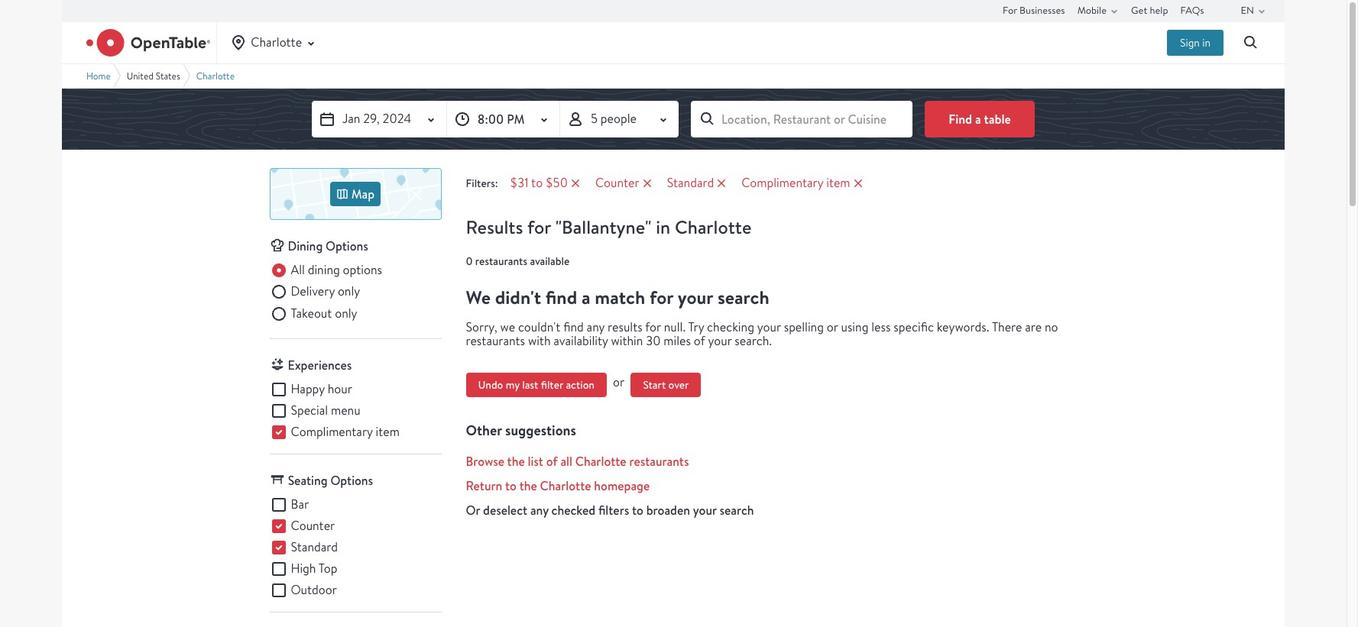 Task type: describe. For each thing, give the bounding box(es) containing it.
a inside button
[[975, 111, 981, 127]]

other
[[466, 421, 502, 440]]

your up try
[[678, 285, 713, 310]]

browse the list of all charlotte restaurants return to the charlotte homepage or deselect any checked filters to broaden your search
[[466, 453, 754, 519]]

$50
[[546, 175, 568, 191]]

1 vertical spatial to
[[505, 478, 517, 495]]

dining options
[[288, 238, 368, 255]]

miles
[[664, 333, 691, 349]]

only for takeout only
[[335, 306, 357, 322]]

0 vertical spatial search
[[718, 285, 769, 310]]

hour
[[328, 382, 352, 398]]

special
[[291, 403, 328, 419]]

all
[[561, 453, 572, 470]]

complimentary inside experiences group
[[291, 424, 373, 440]]

your right try
[[708, 333, 732, 349]]

30
[[646, 333, 661, 349]]

try
[[688, 319, 704, 335]]

results for "ballantyne" in charlotte
[[466, 215, 752, 240]]

sorry,
[[466, 319, 497, 335]]

Takeout only radio
[[269, 305, 357, 323]]

united
[[127, 70, 153, 81]]

last
[[522, 379, 538, 392]]

action
[[566, 379, 595, 392]]

$31 to $50
[[510, 175, 568, 191]]

for businesses button
[[1003, 0, 1065, 21]]

outdoor
[[291, 583, 337, 599]]

we
[[466, 285, 491, 310]]

complimentary inside 'button'
[[742, 175, 824, 191]]

home
[[86, 70, 111, 81]]

filter
[[541, 379, 563, 392]]

for businesses
[[1003, 3, 1065, 16]]

counter inside seating options group
[[291, 518, 335, 534]]

undo
[[478, 379, 503, 392]]

your inside browse the list of all charlotte restaurants return to the charlotte homepage or deselect any checked filters to broaden your search
[[693, 502, 717, 519]]

search.
[[735, 333, 772, 349]]

over
[[668, 379, 689, 392]]

1 vertical spatial find
[[563, 319, 584, 335]]

of inside browse the list of all charlotte restaurants return to the charlotte homepage or deselect any checked filters to broaden your search
[[546, 453, 558, 470]]

find a table
[[949, 111, 1011, 127]]

using
[[841, 319, 869, 335]]

0
[[466, 254, 473, 268]]

checking
[[707, 319, 754, 335]]

seating options group
[[269, 496, 441, 600]]

en
[[1241, 3, 1254, 16]]

delivery only
[[291, 284, 360, 300]]

high
[[291, 561, 316, 577]]

return to the charlotte homepage link
[[466, 477, 1077, 496]]

less
[[872, 319, 891, 335]]

only for delivery only
[[338, 284, 360, 300]]

spelling
[[784, 319, 824, 335]]

high top
[[291, 561, 337, 577]]

availability
[[554, 333, 608, 349]]

my
[[506, 379, 520, 392]]

complimentary item button
[[735, 174, 872, 193]]

counter inside "button"
[[595, 175, 640, 191]]

start
[[643, 379, 666, 392]]

1 vertical spatial a
[[582, 285, 591, 310]]

we
[[500, 319, 515, 335]]

$31 to $50 button
[[504, 174, 589, 193]]

with
[[528, 333, 551, 349]]

sign
[[1180, 36, 1200, 50]]

mobile button
[[1077, 0, 1124, 21]]

happy
[[291, 382, 325, 398]]

faqs button
[[1181, 0, 1204, 21]]

8:00 pm
[[478, 111, 525, 127]]

Delivery only radio
[[269, 283, 360, 301]]

delivery
[[291, 284, 335, 300]]

start over
[[643, 379, 689, 392]]

to inside button
[[531, 175, 543, 191]]

home link
[[86, 70, 111, 81]]

browse
[[466, 453, 504, 470]]

within
[[611, 333, 643, 349]]

opentable logo image
[[86, 29, 210, 57]]

jan
[[342, 111, 360, 127]]

experiences group
[[269, 381, 441, 442]]

options
[[343, 262, 382, 278]]

filters:
[[466, 177, 498, 190]]

are
[[1025, 319, 1042, 335]]

restaurants inside . try checking your spelling or using less specific keywords. there are no restaurants with availability within 30 miles of your search.
[[466, 333, 525, 349]]

bar
[[291, 497, 309, 513]]

pm
[[507, 111, 525, 127]]

seating options
[[288, 473, 373, 489]]

or
[[466, 502, 480, 519]]

en button
[[1241, 0, 1271, 21]]

charlotte link
[[196, 70, 235, 81]]

1 vertical spatial or
[[613, 375, 625, 391]]



Task type: locate. For each thing, give the bounding box(es) containing it.
Please input a Location, Restaurant or Cuisine field
[[691, 101, 913, 138]]

undo my last filter action button
[[466, 373, 607, 398]]

restaurants up homepage
[[629, 453, 689, 470]]

in right sign
[[1203, 36, 1211, 50]]

1 horizontal spatial counter
[[595, 175, 640, 191]]

standard
[[667, 175, 714, 191], [291, 540, 338, 556]]

1 vertical spatial only
[[335, 306, 357, 322]]

counter
[[595, 175, 640, 191], [291, 518, 335, 534]]

dining
[[308, 262, 340, 278]]

0 vertical spatial for
[[527, 215, 551, 240]]

complimentary item inside experiences group
[[291, 424, 400, 440]]

only down all dining options
[[338, 284, 360, 300]]

deselect
[[483, 502, 527, 519]]

1 horizontal spatial complimentary item
[[742, 175, 850, 191]]

0 horizontal spatial item
[[376, 424, 400, 440]]

takeout
[[291, 306, 332, 322]]

restaurants inside browse the list of all charlotte restaurants return to the charlotte homepage or deselect any checked filters to broaden your search
[[629, 453, 689, 470]]

item inside experiences group
[[376, 424, 400, 440]]

complimentary item down menu
[[291, 424, 400, 440]]

options right seating
[[331, 473, 373, 489]]

. try checking your spelling or using less specific keywords. there are no restaurants with availability within 30 miles of your search.
[[466, 319, 1058, 349]]

0 restaurants available
[[466, 254, 570, 268]]

options up all dining options
[[326, 238, 368, 255]]

1 horizontal spatial or
[[827, 319, 838, 335]]

0 vertical spatial complimentary
[[742, 175, 824, 191]]

standard button
[[661, 174, 735, 193]]

help
[[1150, 3, 1168, 16]]

0 horizontal spatial or
[[613, 375, 625, 391]]

options
[[326, 238, 368, 255], [331, 473, 373, 489]]

top
[[319, 561, 337, 577]]

united states
[[127, 70, 180, 81]]

1 horizontal spatial standard
[[667, 175, 714, 191]]

null
[[664, 319, 683, 335]]

0 horizontal spatial to
[[505, 478, 517, 495]]

all dining options
[[291, 262, 382, 278]]

0 vertical spatial counter
[[595, 175, 640, 191]]

a right find
[[975, 111, 981, 127]]

complimentary item
[[742, 175, 850, 191], [291, 424, 400, 440]]

happy hour
[[291, 382, 352, 398]]

1 horizontal spatial in
[[1203, 36, 1211, 50]]

0 vertical spatial of
[[694, 333, 705, 349]]

0 horizontal spatial a
[[582, 285, 591, 310]]

0 vertical spatial find
[[546, 285, 577, 310]]

search inside browse the list of all charlotte restaurants return to the charlotte homepage or deselect any checked filters to broaden your search
[[720, 502, 754, 519]]

any left the checked
[[530, 502, 549, 519]]

list
[[528, 453, 543, 470]]

to
[[531, 175, 543, 191], [505, 478, 517, 495], [632, 502, 644, 519]]

None field
[[691, 101, 913, 138]]

for left null
[[645, 319, 661, 335]]

0 vertical spatial item
[[826, 175, 850, 191]]

1 vertical spatial item
[[376, 424, 400, 440]]

complimentary item inside 'button'
[[742, 175, 850, 191]]

options for dining options
[[326, 238, 368, 255]]

keywords.
[[937, 319, 990, 335]]

.
[[683, 319, 686, 335]]

complimentary down the special menu
[[291, 424, 373, 440]]

1 horizontal spatial of
[[694, 333, 705, 349]]

only down delivery only
[[335, 306, 357, 322]]

0 horizontal spatial in
[[656, 215, 671, 240]]

map
[[351, 186, 375, 203]]

only
[[338, 284, 360, 300], [335, 306, 357, 322]]

special menu
[[291, 403, 360, 419]]

0 vertical spatial to
[[531, 175, 543, 191]]

1 vertical spatial of
[[546, 453, 558, 470]]

your
[[678, 285, 713, 310], [757, 319, 781, 335], [708, 333, 732, 349], [693, 502, 717, 519]]

there
[[992, 319, 1022, 335]]

1 vertical spatial restaurants
[[466, 333, 525, 349]]

in down standard button
[[656, 215, 671, 240]]

2 vertical spatial restaurants
[[629, 453, 689, 470]]

match
[[595, 285, 645, 310]]

options for seating options
[[331, 473, 373, 489]]

for up null
[[650, 285, 673, 310]]

your right broaden
[[693, 502, 717, 519]]

1 vertical spatial the
[[519, 478, 537, 495]]

or left 'using'
[[827, 319, 838, 335]]

get help button
[[1131, 0, 1168, 21]]

jan 29, 2024
[[342, 111, 411, 127]]

5
[[591, 111, 598, 127]]

for
[[527, 215, 551, 240], [650, 285, 673, 310], [645, 319, 661, 335]]

0 vertical spatial standard
[[667, 175, 714, 191]]

to right $31
[[531, 175, 543, 191]]

checked
[[552, 502, 595, 519]]

charlotte button
[[229, 22, 320, 63]]

0 horizontal spatial of
[[546, 453, 558, 470]]

0 horizontal spatial counter
[[291, 518, 335, 534]]

0 vertical spatial the
[[507, 453, 525, 470]]

29,
[[363, 111, 380, 127]]

2 vertical spatial for
[[645, 319, 661, 335]]

or
[[827, 319, 838, 335], [613, 375, 625, 391]]

1 vertical spatial for
[[650, 285, 673, 310]]

menu
[[331, 403, 360, 419]]

a up sorry, we couldn't find any results for null
[[582, 285, 591, 310]]

the left list
[[507, 453, 525, 470]]

undo my last filter action
[[478, 379, 595, 392]]

1 vertical spatial any
[[530, 502, 549, 519]]

1 vertical spatial complimentary item
[[291, 424, 400, 440]]

counter button
[[589, 174, 661, 193]]

item
[[826, 175, 850, 191], [376, 424, 400, 440]]

complimentary
[[742, 175, 824, 191], [291, 424, 373, 440]]

dining
[[288, 238, 323, 255]]

start over button
[[631, 373, 701, 398]]

0 horizontal spatial standard
[[291, 540, 338, 556]]

to right filters in the bottom of the page
[[632, 502, 644, 519]]

0 vertical spatial restaurants
[[475, 254, 527, 268]]

faqs
[[1181, 3, 1204, 16]]

1 horizontal spatial a
[[975, 111, 981, 127]]

1 vertical spatial complimentary
[[291, 424, 373, 440]]

find up sorry, we couldn't find any results for null
[[546, 285, 577, 310]]

a
[[975, 111, 981, 127], [582, 285, 591, 310]]

or left start
[[613, 375, 625, 391]]

get
[[1131, 3, 1148, 16]]

for
[[1003, 3, 1017, 16]]

no
[[1045, 319, 1058, 335]]

0 vertical spatial any
[[587, 319, 605, 335]]

search icon image
[[1242, 34, 1260, 52]]

your left "spelling"
[[757, 319, 781, 335]]

standard up high top
[[291, 540, 338, 556]]

All dining options radio
[[269, 261, 382, 280]]

search down return to the charlotte homepage link
[[720, 502, 754, 519]]

charlotte inside dropdown button
[[251, 34, 302, 50]]

of inside . try checking your spelling or using less specific keywords. there are no restaurants with availability within 30 miles of your search.
[[694, 333, 705, 349]]

item inside 'button'
[[826, 175, 850, 191]]

complimentary item down please input a location, restaurant or cuisine field at the right top
[[742, 175, 850, 191]]

we didn't find a match for your search
[[466, 285, 769, 310]]

0 vertical spatial options
[[326, 238, 368, 255]]

0 horizontal spatial complimentary item
[[291, 424, 400, 440]]

counter up results for "ballantyne" in charlotte
[[595, 175, 640, 191]]

1 horizontal spatial any
[[587, 319, 605, 335]]

of left all
[[546, 453, 558, 470]]

other suggestions
[[466, 421, 576, 440]]

search up checking at right
[[718, 285, 769, 310]]

find
[[949, 111, 972, 127]]

results
[[608, 319, 643, 335]]

find right couldn't
[[563, 319, 584, 335]]

in inside button
[[1203, 36, 1211, 50]]

complimentary down please input a location, restaurant or cuisine field at the right top
[[742, 175, 824, 191]]

5 people
[[591, 111, 637, 127]]

restaurants left with
[[466, 333, 525, 349]]

table
[[984, 111, 1011, 127]]

filters
[[598, 502, 629, 519]]

1 horizontal spatial item
[[826, 175, 850, 191]]

0 vertical spatial a
[[975, 111, 981, 127]]

$31
[[510, 175, 529, 191]]

people
[[601, 111, 637, 127]]

businesses
[[1020, 3, 1065, 16]]

0 horizontal spatial complimentary
[[291, 424, 373, 440]]

any inside browse the list of all charlotte restaurants return to the charlotte homepage or deselect any checked filters to broaden your search
[[530, 502, 549, 519]]

sign in button
[[1167, 30, 1224, 56]]

restaurants right 0
[[475, 254, 527, 268]]

to up the deselect
[[505, 478, 517, 495]]

standard right counter "button" at the top
[[667, 175, 714, 191]]

1 vertical spatial in
[[656, 215, 671, 240]]

2 horizontal spatial to
[[632, 502, 644, 519]]

sign in
[[1180, 36, 1211, 50]]

of right .
[[694, 333, 705, 349]]

restaurants
[[475, 254, 527, 268], [466, 333, 525, 349], [629, 453, 689, 470]]

for up available
[[527, 215, 551, 240]]

0 vertical spatial complimentary item
[[742, 175, 850, 191]]

8:00
[[478, 111, 504, 127]]

only inside option
[[338, 284, 360, 300]]

only inside radio
[[335, 306, 357, 322]]

all
[[291, 262, 305, 278]]

any left the results
[[587, 319, 605, 335]]

standard inside button
[[667, 175, 714, 191]]

1 horizontal spatial complimentary
[[742, 175, 824, 191]]

dining options group
[[269, 261, 441, 327]]

search
[[718, 285, 769, 310], [720, 502, 754, 519]]

0 horizontal spatial any
[[530, 502, 549, 519]]

the down list
[[519, 478, 537, 495]]

0 vertical spatial or
[[827, 319, 838, 335]]

2 vertical spatial to
[[632, 502, 644, 519]]

1 horizontal spatial to
[[531, 175, 543, 191]]

or inside . try checking your spelling or using less specific keywords. there are no restaurants with availability within 30 miles of your search.
[[827, 319, 838, 335]]

standard inside seating options group
[[291, 540, 338, 556]]

seating
[[288, 473, 328, 489]]

1 vertical spatial search
[[720, 502, 754, 519]]

1 vertical spatial options
[[331, 473, 373, 489]]

counter down bar
[[291, 518, 335, 534]]

0 vertical spatial in
[[1203, 36, 1211, 50]]

browse the list of all charlotte restaurants link
[[466, 453, 1077, 471]]

broaden
[[646, 502, 690, 519]]

1 vertical spatial counter
[[291, 518, 335, 534]]

1 vertical spatial standard
[[291, 540, 338, 556]]

experiences
[[288, 357, 352, 374]]

any
[[587, 319, 605, 335], [530, 502, 549, 519]]

0 vertical spatial only
[[338, 284, 360, 300]]

mobile
[[1077, 3, 1107, 16]]

homepage
[[594, 478, 650, 495]]



Task type: vqa. For each thing, say whether or not it's contained in the screenshot.
4. tavern on the green at the left of page
no



